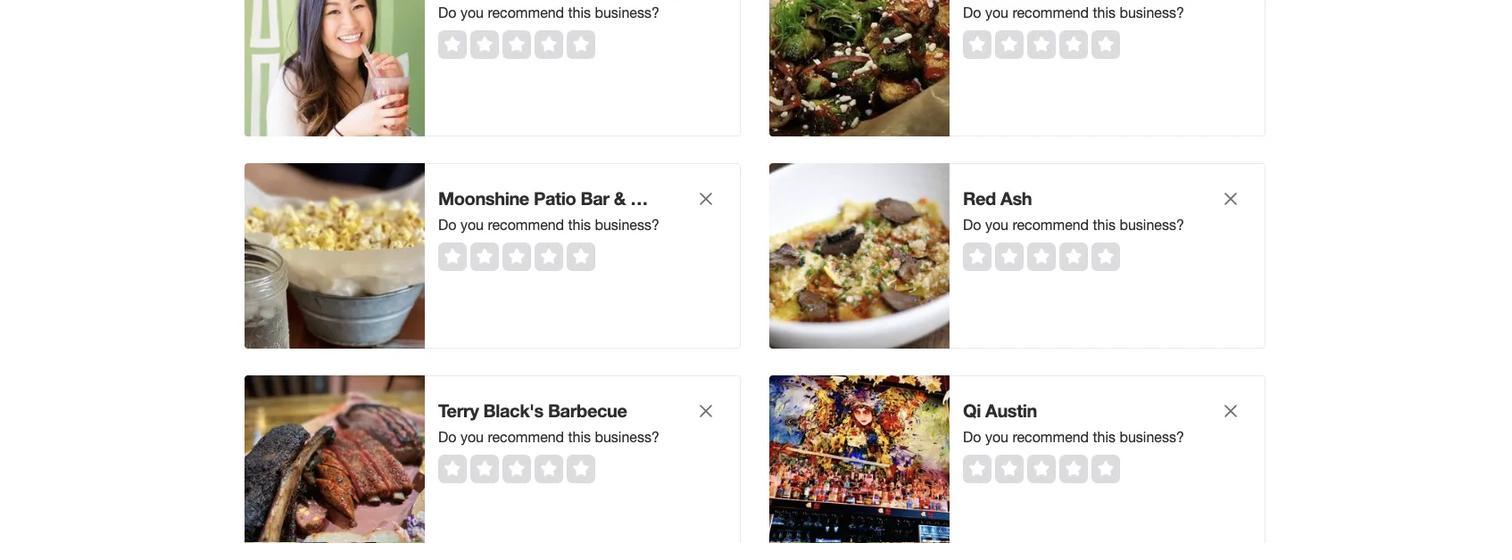 Task type: describe. For each thing, give the bounding box(es) containing it.
(no rating) image for ash
[[963, 243, 1120, 271]]

austin
[[986, 400, 1037, 421]]

rating element for patio
[[438, 243, 595, 271]]

barbecue
[[548, 400, 627, 421]]

dismiss card image for barbecue
[[695, 401, 717, 422]]

rating element for ash
[[963, 243, 1120, 271]]

patio
[[534, 187, 576, 209]]

grill
[[630, 187, 663, 209]]

business? for terry black's barbecue
[[595, 429, 660, 445]]

recommend for black's
[[488, 429, 564, 445]]

business? for moonshine patio bar & grill
[[595, 216, 660, 233]]

(no rating) image for black's
[[438, 455, 595, 484]]

dismiss card image
[[1220, 188, 1242, 210]]

photo of qi austin image
[[769, 376, 950, 544]]

recommend for austin
[[1013, 429, 1089, 445]]

black's
[[483, 400, 543, 421]]

photo of red ash image
[[769, 163, 950, 349]]

&
[[614, 187, 626, 209]]

this for austin
[[1093, 429, 1116, 445]]

this for ash
[[1093, 216, 1116, 233]]

rating element for black's
[[438, 455, 595, 484]]

terry black's barbecue
[[438, 400, 627, 421]]

(no rating) image for patio
[[438, 243, 595, 271]]

recommend for ash
[[1013, 216, 1089, 233]]

qi austin link
[[963, 398, 1186, 423]]

qi
[[963, 400, 981, 421]]

you for terry
[[461, 429, 484, 445]]



Task type: vqa. For each thing, say whether or not it's contained in the screenshot.
1st Land from the bottom of the Group containing Job
no



Task type: locate. For each thing, give the bounding box(es) containing it.
this for patio
[[568, 216, 591, 233]]

None radio
[[438, 30, 467, 59], [503, 30, 531, 59], [995, 30, 1024, 59], [1060, 30, 1088, 59], [503, 243, 531, 271], [1092, 243, 1120, 271], [438, 455, 467, 484], [535, 455, 563, 484], [1060, 455, 1088, 484], [1092, 455, 1120, 484], [438, 30, 467, 59], [503, 30, 531, 59], [995, 30, 1024, 59], [1060, 30, 1088, 59], [503, 243, 531, 271], [1092, 243, 1120, 271], [438, 455, 467, 484], [535, 455, 563, 484], [1060, 455, 1088, 484], [1092, 455, 1120, 484]]

you
[[461, 4, 484, 21], [985, 4, 1009, 21], [461, 216, 484, 233], [985, 216, 1009, 233], [461, 429, 484, 445], [985, 429, 1009, 445]]

do for qi
[[963, 429, 981, 445]]

do for red
[[963, 216, 981, 233]]

ash
[[1001, 187, 1032, 209]]

business? for qi austin
[[1120, 429, 1184, 445]]

do you recommend this business?
[[438, 4, 660, 21], [963, 4, 1184, 21], [438, 216, 660, 233], [963, 216, 1184, 233], [438, 429, 660, 445], [963, 429, 1184, 445]]

this
[[568, 4, 591, 21], [1093, 4, 1116, 21], [568, 216, 591, 233], [1093, 216, 1116, 233], [568, 429, 591, 445], [1093, 429, 1116, 445]]

qi austin
[[963, 400, 1037, 421]]

photo of bambu image
[[245, 0, 425, 137]]

business?
[[595, 4, 660, 21], [1120, 4, 1184, 21], [595, 216, 660, 233], [1120, 216, 1184, 233], [595, 429, 660, 445], [1120, 429, 1184, 445]]

red ash link
[[963, 186, 1186, 211]]

this for black's
[[568, 429, 591, 445]]

do you recommend this business? for black's
[[438, 429, 660, 445]]

dismiss card image for bar
[[695, 188, 717, 210]]

do for terry
[[438, 429, 457, 445]]

photo of moonshine patio bar & grill image
[[245, 163, 425, 349]]

terry
[[438, 400, 479, 421]]

moonshine patio bar & grill link
[[438, 186, 663, 211]]

do for moonshine
[[438, 216, 457, 233]]

do you recommend this business? for austin
[[963, 429, 1184, 445]]

do you recommend this business? for patio
[[438, 216, 660, 233]]

terry black's barbecue link
[[438, 398, 661, 423]]

photo of the git out image
[[769, 0, 950, 137]]

rating element
[[438, 30, 595, 59], [963, 30, 1120, 59], [438, 243, 595, 271], [963, 243, 1120, 271], [438, 455, 595, 484], [963, 455, 1120, 484]]

do
[[438, 4, 457, 21], [963, 4, 981, 21], [438, 216, 457, 233], [963, 216, 981, 233], [438, 429, 457, 445], [963, 429, 981, 445]]

None radio
[[470, 30, 499, 59], [535, 30, 563, 59], [567, 30, 595, 59], [963, 30, 992, 59], [1027, 30, 1056, 59], [1092, 30, 1120, 59], [438, 243, 467, 271], [470, 243, 499, 271], [535, 243, 563, 271], [567, 243, 595, 271], [963, 243, 992, 271], [995, 243, 1024, 271], [1027, 243, 1056, 271], [1060, 243, 1088, 271], [470, 455, 499, 484], [503, 455, 531, 484], [567, 455, 595, 484], [963, 455, 992, 484], [995, 455, 1024, 484], [1027, 455, 1056, 484], [470, 30, 499, 59], [535, 30, 563, 59], [567, 30, 595, 59], [963, 30, 992, 59], [1027, 30, 1056, 59], [1092, 30, 1120, 59], [438, 243, 467, 271], [470, 243, 499, 271], [535, 243, 563, 271], [567, 243, 595, 271], [963, 243, 992, 271], [995, 243, 1024, 271], [1027, 243, 1056, 271], [1060, 243, 1088, 271], [470, 455, 499, 484], [503, 455, 531, 484], [567, 455, 595, 484], [963, 455, 992, 484], [995, 455, 1024, 484], [1027, 455, 1056, 484]]

you for moonshine
[[461, 216, 484, 233]]

business? for red ash
[[1120, 216, 1184, 233]]

do you recommend this business? for ash
[[963, 216, 1184, 233]]

you for red
[[985, 216, 1009, 233]]

recommend
[[488, 4, 564, 21], [1013, 4, 1089, 21], [488, 216, 564, 233], [1013, 216, 1089, 233], [488, 429, 564, 445], [1013, 429, 1089, 445]]

red
[[963, 187, 996, 209]]

(no rating) image
[[438, 30, 595, 59], [963, 30, 1120, 59], [438, 243, 595, 271], [963, 243, 1120, 271], [438, 455, 595, 484], [963, 455, 1120, 484]]

photo of terry black's barbecue image
[[245, 376, 425, 544]]

red ash
[[963, 187, 1032, 209]]

recommend for patio
[[488, 216, 564, 233]]

bar
[[581, 187, 609, 209]]

(no rating) image for austin
[[963, 455, 1120, 484]]

dismiss card image
[[695, 188, 717, 210], [695, 401, 717, 422], [1220, 401, 1242, 422]]

moonshine
[[438, 187, 529, 209]]

moonshine patio bar & grill
[[438, 187, 663, 209]]

you for qi
[[985, 429, 1009, 445]]

rating element for austin
[[963, 455, 1120, 484]]



